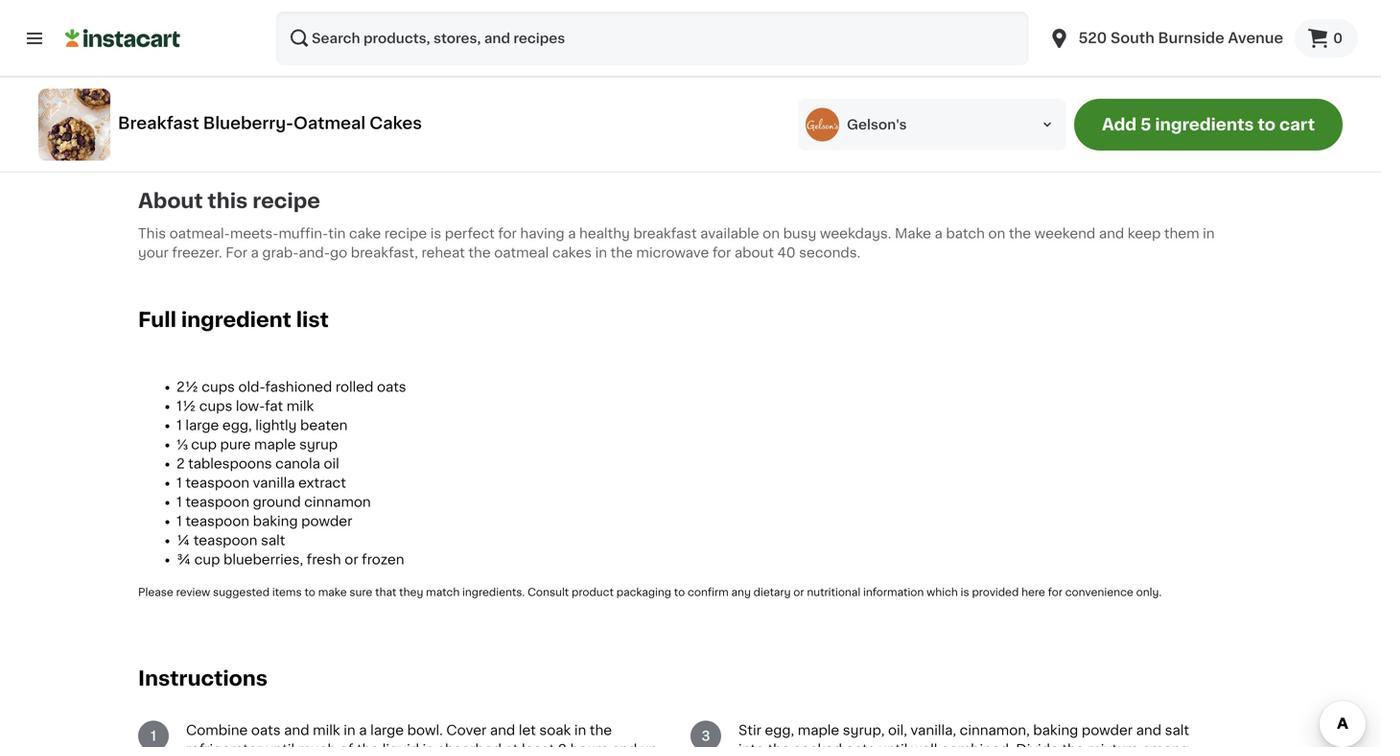 Task type: describe. For each thing, give the bounding box(es) containing it.
cake
[[349, 227, 381, 241]]

add
[[1103, 117, 1137, 133]]

breakfast blueberry-oatmeal cakes
[[118, 115, 422, 131]]

¼ teaspoon salt morton iodized salt, 26 ounce $2.29 show alternatives
[[891, 11, 1046, 102]]

and inside this oatmeal-meets-muffin-tin cake recipe is perfect for having a healthy breakfast available on busy weekdays. make a batch on the weekend and keep them in your freezer. for a grab-and-go breakfast, reheat the oatmeal cakes in the microwave for about 40 seconds.
[[1100, 227, 1125, 241]]

1 vertical spatial show alternatives button
[[326, 108, 491, 124]]

2 vertical spatial for
[[1049, 588, 1063, 598]]

the down perfect
[[469, 246, 491, 260]]

into
[[739, 743, 765, 748]]

make
[[318, 588, 347, 598]]

girl
[[759, 50, 783, 63]]

1 horizontal spatial show
[[702, 130, 732, 140]]

in up 'of' in the bottom left of the page
[[344, 724, 356, 738]]

baking inside stir egg, maple syrup, oil, vanilla, cinnamon, baking powder and salt into the soaked oats until well combined. divide the mixture amon
[[1034, 724, 1079, 738]]

and-
[[299, 246, 330, 260]]

iodized
[[943, 30, 993, 44]]

large inside 2½ cups old-fashioned rolled oats 1½ cups low-fat milk 1 large egg, lightly beaten ⅓ cup pure maple syrup 2 tablespoons canola oil 1 teaspoon vanilla extract 1 teaspoon ground cinnamon 1 teaspoon baking powder ¼ teaspoon salt ¾ cup blueberries, fresh or frozen
[[186, 419, 219, 433]]

the right into
[[768, 743, 790, 748]]

low-
[[236, 400, 265, 413]]

1 inside 1 teaspoon ground cinnamon mccormick® ground cinnamon
[[514, 11, 520, 25]]

this
[[208, 191, 248, 211]]

the up hours
[[590, 724, 612, 738]]

5
[[1141, 117, 1152, 133]]

they
[[399, 588, 424, 598]]

full
[[138, 310, 177, 330]]

syrup,
[[843, 724, 885, 738]]

oil inside "2 tablespoons canola oil wesson canola oil $8.99"
[[138, 30, 155, 44]]

0
[[1334, 32, 1343, 45]]

double
[[760, 69, 809, 82]]

alternatives inside ¼ teaspoon salt morton iodized salt, 26 ounce $2.29 show alternatives
[[923, 91, 987, 102]]

baking
[[786, 50, 832, 63]]

microwave
[[637, 246, 709, 260]]

freezer.
[[172, 246, 222, 260]]

teaspoon inside ¼ teaspoon salt morton iodized salt, 26 ounce $2.29 show alternatives
[[908, 11, 973, 25]]

breakfast
[[118, 115, 199, 131]]

lightly
[[255, 419, 297, 433]]

liquid
[[383, 743, 419, 748]]

1 vertical spatial cup
[[194, 553, 220, 567]]

1 vertical spatial is
[[961, 588, 970, 598]]

product
[[572, 588, 614, 598]]

nutritional
[[807, 588, 861, 598]]

1 vertical spatial cups
[[199, 400, 233, 413]]

ground inside 1 teaspoon ground cinnamon mccormick® ground cinnamon
[[592, 11, 642, 25]]

pure
[[220, 438, 251, 452]]

the left weekend
[[1009, 227, 1032, 241]]

powder inside 2½ cups old-fashioned rolled oats 1½ cups low-fat milk 1 large egg, lightly beaten ⅓ cup pure maple syrup 2 tablespoons canola oil 1 teaspoon vanilla extract 1 teaspoon ground cinnamon 1 teaspoon baking powder ¼ teaspoon salt ¾ cup blueberries, fresh or frozen
[[301, 515, 353, 528]]

2 inside 2½ cups old-fashioned rolled oats 1½ cups low-fat milk 1 large egg, lightly beaten ⅓ cup pure maple syrup 2 tablespoons canola oil 1 teaspoon vanilla extract 1 teaspoon ground cinnamon 1 teaspoon baking powder ¼ teaspoon salt ¾ cup blueberries, fresh or frozen
[[177, 457, 185, 471]]

1½
[[177, 400, 196, 413]]

gelson's
[[847, 118, 907, 131]]

egg, inside stir egg, maple syrup, oil, vanilla, cinnamon, baking powder and salt into the soaked oats until well combined. divide the mixture amon
[[765, 724, 795, 738]]

1 horizontal spatial to
[[674, 588, 685, 598]]

in up hours
[[575, 724, 587, 738]]

and up at
[[490, 724, 516, 738]]

520
[[1079, 31, 1108, 45]]

a up 'cakes'
[[568, 227, 576, 241]]

cinnamon inside 1 teaspoon ground cinnamon mccormick® ground cinnamon
[[514, 30, 583, 44]]

1 teaspoon baking powder clabber girl baking powder, double acting, gluten free, 8.1 oz
[[702, 11, 860, 101]]

is inside combine oats and milk in a large bowl. cover and let soak in the refrigerator until much of the liquid is absorbed at least 8 hours and u
[[423, 743, 434, 748]]

oil
[[246, 50, 265, 63]]

add 5 ingredients to cart button
[[1075, 99, 1343, 151]]

until for much
[[266, 743, 295, 748]]

morton
[[891, 30, 940, 44]]

oatmeal
[[294, 115, 366, 131]]

and up much on the left
[[284, 724, 310, 738]]

canola inside "2 tablespoons canola oil wesson canola oil $8.99"
[[239, 11, 286, 25]]

vanilla,
[[911, 724, 957, 738]]

0 horizontal spatial to
[[305, 588, 316, 598]]

fashioned
[[265, 381, 332, 394]]

520 south burnside avenue
[[1079, 31, 1284, 45]]

fat
[[265, 400, 283, 413]]

old-
[[238, 381, 265, 394]]

ground
[[604, 50, 654, 63]]

much
[[298, 743, 336, 748]]

avenue
[[1229, 31, 1284, 45]]

having
[[520, 227, 565, 241]]

only.
[[1137, 588, 1162, 598]]

cover
[[447, 724, 487, 738]]

well
[[912, 743, 938, 748]]

cakes
[[370, 115, 422, 131]]

2½
[[177, 381, 198, 394]]

grab-
[[262, 246, 299, 260]]

seconds.
[[800, 246, 861, 260]]

oats inside combine oats and milk in a large bowl. cover and let soak in the refrigerator until much of the liquid is absorbed at least 8 hours and u
[[251, 724, 281, 738]]

dietary
[[754, 588, 791, 598]]

milk inside 2½ cups old-fashioned rolled oats 1½ cups low-fat milk 1 large egg, lightly beaten ⅓ cup pure maple syrup 2 tablespoons canola oil 1 teaspoon vanilla extract 1 teaspoon ground cinnamon 1 teaspoon baking powder ¼ teaspoon salt ¾ cup blueberries, fresh or frozen
[[287, 400, 314, 413]]

tablespoons inside 2½ cups old-fashioned rolled oats 1½ cups low-fat milk 1 large egg, lightly beaten ⅓ cup pure maple syrup 2 tablespoons canola oil 1 teaspoon vanilla extract 1 teaspoon ground cinnamon 1 teaspoon baking powder ¼ teaspoon salt ¾ cup blueberries, fresh or frozen
[[188, 457, 272, 471]]

muffin-
[[279, 227, 328, 241]]

soak
[[540, 724, 571, 738]]

about
[[735, 246, 774, 260]]

8.1
[[788, 88, 806, 101]]

information
[[864, 588, 924, 598]]

baking inside 1 teaspoon baking powder clabber girl baking powder, double acting, gluten free, 8.1 oz
[[780, 11, 827, 25]]

cart
[[1280, 117, 1316, 133]]

please
[[138, 588, 174, 598]]

and right hours
[[612, 743, 638, 748]]

combine
[[186, 724, 248, 738]]

ground inside 2½ cups old-fashioned rolled oats 1½ cups low-fat milk 1 large egg, lightly beaten ⅓ cup pure maple syrup 2 tablespoons canola oil 1 teaspoon vanilla extract 1 teaspoon ground cinnamon 1 teaspoon baking powder ¼ teaspoon salt ¾ cup blueberries, fresh or frozen
[[253, 496, 301, 509]]

maple inside stir egg, maple syrup, oil, vanilla, cinnamon, baking powder and salt into the soaked oats until well combined. divide the mixture amon
[[798, 724, 840, 738]]

free,
[[751, 88, 784, 101]]

this
[[138, 227, 166, 241]]

powder inside stir egg, maple syrup, oil, vanilla, cinnamon, baking powder and salt into the soaked oats until well combined. divide the mixture amon
[[1082, 724, 1133, 738]]

in right them
[[1203, 227, 1215, 241]]

about this recipe
[[138, 191, 320, 211]]

full ingredient list
[[138, 310, 329, 330]]

reheat
[[422, 246, 465, 260]]

0 vertical spatial cups
[[202, 381, 235, 394]]

26
[[1029, 30, 1046, 44]]

rolled
[[336, 381, 374, 394]]

salt inside ¼ teaspoon salt morton iodized salt, 26 ounce $2.29 show alternatives
[[976, 11, 1002, 25]]

0 vertical spatial recipe
[[253, 191, 320, 211]]

to inside button
[[1258, 117, 1276, 133]]

recipe inside this oatmeal-meets-muffin-tin cake recipe is perfect for having a healthy breakfast available on busy weekdays. make a batch on the weekend and keep them in your freezer. for a grab-and-go breakfast, reheat the oatmeal cakes in the microwave for about 40 seconds.
[[385, 227, 427, 241]]

blueberry-
[[203, 115, 294, 131]]

about
[[138, 191, 203, 211]]

1 vertical spatial show alternatives
[[702, 130, 799, 140]]

divide
[[1017, 743, 1059, 748]]

1 vertical spatial alternatives
[[359, 111, 423, 121]]

Search field
[[276, 12, 1029, 65]]

let
[[519, 724, 536, 738]]

1 horizontal spatial or
[[794, 588, 805, 598]]



Task type: locate. For each thing, give the bounding box(es) containing it.
0 vertical spatial or
[[345, 553, 359, 567]]

egg, inside 2½ cups old-fashioned rolled oats 1½ cups low-fat milk 1 large egg, lightly beaten ⅓ cup pure maple syrup 2 tablespoons canola oil 1 teaspoon vanilla extract 1 teaspoon ground cinnamon 1 teaspoon baking powder ¼ teaspoon salt ¾ cup blueberries, fresh or frozen
[[223, 419, 252, 433]]

teaspoon inside 1 teaspoon ground cinnamon mccormick® ground cinnamon
[[523, 11, 589, 25]]

0 vertical spatial canola
[[239, 11, 286, 25]]

tablespoons inside "2 tablespoons canola oil wesson canola oil $8.99"
[[150, 11, 236, 25]]

maple down lightly
[[254, 438, 296, 452]]

show alternatives down vanilla
[[326, 111, 423, 121]]

cinnamon inside 2½ cups old-fashioned rolled oats 1½ cups low-fat milk 1 large egg, lightly beaten ⅓ cup pure maple syrup 2 tablespoons canola oil 1 teaspoon vanilla extract 1 teaspoon ground cinnamon 1 teaspoon baking powder ¼ teaspoon salt ¾ cup blueberries, fresh or frozen
[[304, 496, 371, 509]]

1 teaspoon ground cinnamon mccormick® ground cinnamon
[[514, 11, 654, 82]]

powder up mixture
[[1082, 724, 1133, 738]]

vanilla down lightly
[[253, 477, 295, 490]]

0 vertical spatial cup
[[191, 438, 217, 452]]

gluten
[[702, 88, 748, 101]]

oil inside 2½ cups old-fashioned rolled oats 1½ cups low-fat milk 1 large egg, lightly beaten ⅓ cup pure maple syrup 2 tablespoons canola oil 1 teaspoon vanilla extract 1 teaspoon ground cinnamon 1 teaspoon baking powder ¼ teaspoon salt ¾ cup blueberries, fresh or frozen
[[324, 457, 339, 471]]

the right 'of' in the bottom left of the page
[[357, 743, 379, 748]]

oats right rolled
[[377, 381, 407, 394]]

1 vertical spatial milk
[[313, 724, 340, 738]]

mccormick® up cinnamon
[[514, 50, 600, 63]]

list
[[296, 310, 329, 330]]

baking
[[780, 11, 827, 25], [253, 515, 298, 528], [1034, 724, 1079, 738]]

review
[[176, 588, 210, 598]]

ground up blueberries,
[[253, 496, 301, 509]]

a right "make" at the right top
[[935, 227, 943, 241]]

instacart logo image
[[65, 27, 180, 50]]

1 vertical spatial powder
[[301, 515, 353, 528]]

cups right 1½
[[199, 400, 233, 413]]

1 vertical spatial recipe
[[385, 227, 427, 241]]

0 horizontal spatial show
[[326, 111, 356, 121]]

instructions
[[138, 669, 268, 689]]

0 vertical spatial large
[[186, 419, 219, 433]]

a left the bowl.
[[359, 724, 367, 738]]

2 up instacart logo
[[138, 11, 147, 25]]

0 horizontal spatial maple
[[254, 438, 296, 452]]

egg, up pure
[[223, 419, 252, 433]]

until inside stir egg, maple syrup, oil, vanilla, cinnamon, baking powder and salt into the soaked oats until well combined. divide the mixture amon
[[879, 743, 908, 748]]

to left make
[[305, 588, 316, 598]]

baking up divide
[[1034, 724, 1079, 738]]

cinnamon,
[[960, 724, 1030, 738]]

please review suggested items to make sure that they match ingredients. consult product packaging to confirm any dietary or nutritional information which is provided here for convenience only.
[[138, 588, 1162, 598]]

2 down the ⅓
[[177, 457, 185, 471]]

1 horizontal spatial large
[[370, 724, 404, 738]]

breakfast,
[[351, 246, 418, 260]]

2 on from the left
[[989, 227, 1006, 241]]

0 vertical spatial extract
[[326, 30, 376, 44]]

recipe up muffin-
[[253, 191, 320, 211]]

$8.99
[[138, 69, 179, 82]]

show down gluten
[[702, 130, 732, 140]]

show alternatives down free,
[[702, 130, 799, 140]]

0 horizontal spatial mccormick®
[[326, 50, 412, 63]]

keep
[[1128, 227, 1161, 241]]

oats inside 2½ cups old-fashioned rolled oats 1½ cups low-fat milk 1 large egg, lightly beaten ⅓ cup pure maple syrup 2 tablespoons canola oil 1 teaspoon vanilla extract 1 teaspoon ground cinnamon 1 teaspoon baking powder ¼ teaspoon salt ¾ cup blueberries, fresh or frozen
[[377, 381, 407, 394]]

until left much on the left
[[266, 743, 295, 748]]

0 vertical spatial show
[[891, 91, 920, 102]]

0 vertical spatial 2
[[138, 11, 147, 25]]

items
[[272, 588, 302, 598]]

1 vertical spatial canola
[[276, 457, 320, 471]]

until for well
[[879, 743, 908, 748]]

maple up soaked
[[798, 724, 840, 738]]

mccormick® inside 1 teaspoon vanilla extract mccormick® all natural pure vanilla extract
[[326, 50, 412, 63]]

1 horizontal spatial alternatives
[[735, 130, 799, 140]]

maple inside 2½ cups old-fashioned rolled oats 1½ cups low-fat milk 1 large egg, lightly beaten ⅓ cup pure maple syrup 2 tablespoons canola oil 1 teaspoon vanilla extract 1 teaspoon ground cinnamon 1 teaspoon baking powder ¼ teaspoon salt ¾ cup blueberries, fresh or frozen
[[254, 438, 296, 452]]

powder up fresh
[[301, 515, 353, 528]]

fresh
[[307, 553, 341, 567]]

egg, right stir
[[765, 724, 795, 738]]

stir
[[739, 724, 762, 738]]

to
[[1258, 117, 1276, 133], [305, 588, 316, 598], [674, 588, 685, 598]]

1 horizontal spatial for
[[713, 246, 732, 260]]

¼ inside 2½ cups old-fashioned rolled oats 1½ cups low-fat milk 1 large egg, lightly beaten ⅓ cup pure maple syrup 2 tablespoons canola oil 1 teaspoon vanilla extract 1 teaspoon ground cinnamon 1 teaspoon baking powder ¼ teaspoon salt ¾ cup blueberries, fresh or frozen
[[177, 534, 190, 548]]

1 vertical spatial salt
[[261, 534, 285, 548]]

¼ up morton
[[891, 11, 904, 25]]

stir egg, maple syrup, oil, vanilla, cinnamon, baking powder and salt into the soaked oats until well combined. divide the mixture amon
[[739, 724, 1190, 748]]

extract inside 1 teaspoon vanilla extract mccormick® all natural pure vanilla extract
[[326, 30, 376, 44]]

1 vertical spatial 2
[[177, 457, 185, 471]]

2 horizontal spatial for
[[1049, 588, 1063, 598]]

0 horizontal spatial ground
[[253, 496, 301, 509]]

vanilla
[[361, 69, 404, 82]]

or right fresh
[[345, 553, 359, 567]]

1 vertical spatial ground
[[253, 496, 301, 509]]

0 horizontal spatial powder
[[301, 515, 353, 528]]

1 horizontal spatial ¼
[[891, 11, 904, 25]]

or right dietary
[[794, 588, 805, 598]]

2 horizontal spatial to
[[1258, 117, 1276, 133]]

oats up refrigerator
[[251, 724, 281, 738]]

recipe up breakfast,
[[385, 227, 427, 241]]

0 horizontal spatial salt
[[261, 534, 285, 548]]

here
[[1022, 588, 1046, 598]]

milk inside combine oats and milk in a large bowl. cover and let soak in the refrigerator until much of the liquid is absorbed at least 8 hours and u
[[313, 724, 340, 738]]

show alternatives button down "extract"
[[326, 108, 491, 124]]

hours
[[571, 743, 609, 748]]

is down the bowl.
[[423, 743, 434, 748]]

8
[[558, 743, 567, 748]]

2
[[138, 11, 147, 25], [177, 457, 185, 471]]

cups
[[202, 381, 235, 394], [199, 400, 233, 413]]

¼ up ¾
[[177, 534, 190, 548]]

until
[[266, 743, 295, 748], [879, 743, 908, 748]]

large down 1½
[[186, 419, 219, 433]]

powder,
[[702, 69, 756, 82]]

tablespoons up canola
[[150, 11, 236, 25]]

acting,
[[812, 69, 860, 82]]

a right for
[[251, 246, 259, 260]]

teaspoon inside 1 teaspoon vanilla extract mccormick® all natural pure vanilla extract
[[335, 11, 401, 25]]

1 vertical spatial baking
[[253, 515, 298, 528]]

oil down syrup
[[324, 457, 339, 471]]

0 vertical spatial alternatives
[[923, 91, 987, 102]]

alternatives down $2.29
[[923, 91, 987, 102]]

south
[[1111, 31, 1155, 45]]

alternatives down vanilla
[[359, 111, 423, 121]]

on right batch
[[989, 227, 1006, 241]]

oil up wesson
[[138, 30, 155, 44]]

520 south burnside avenue button
[[1037, 12, 1296, 65]]

1 mccormick® from the left
[[326, 50, 412, 63]]

on up 40
[[763, 227, 780, 241]]

ingredients
[[1156, 117, 1255, 133]]

1 vertical spatial or
[[794, 588, 805, 598]]

oil,
[[889, 724, 908, 738]]

mccormick® up vanilla
[[326, 50, 412, 63]]

baking inside 2½ cups old-fashioned rolled oats 1½ cups low-fat milk 1 large egg, lightly beaten ⅓ cup pure maple syrup 2 tablespoons canola oil 1 teaspoon vanilla extract 1 teaspoon ground cinnamon 1 teaspoon baking powder ¼ teaspoon salt ¾ cup blueberries, fresh or frozen
[[253, 515, 298, 528]]

convenience
[[1066, 588, 1134, 598]]

0 vertical spatial tablespoons
[[150, 11, 236, 25]]

for
[[226, 246, 248, 260]]

beaten
[[300, 419, 348, 433]]

until down oil,
[[879, 743, 908, 748]]

vanilla up all
[[404, 11, 448, 25]]

$2.29
[[891, 69, 930, 82]]

powder inside 1 teaspoon baking powder clabber girl baking powder, double acting, gluten free, 8.1 oz
[[702, 30, 755, 44]]

vanilla inside 2½ cups old-fashioned rolled oats 1½ cups low-fat milk 1 large egg, lightly beaten ⅓ cup pure maple syrup 2 tablespoons canola oil 1 teaspoon vanilla extract 1 teaspoon ground cinnamon 1 teaspoon baking powder ¼ teaspoon salt ¾ cup blueberries, fresh or frozen
[[253, 477, 295, 490]]

show down $2.29
[[891, 91, 920, 102]]

520 south burnside avenue button
[[1048, 12, 1284, 65]]

0 button
[[1296, 19, 1359, 58]]

0 horizontal spatial alternatives
[[359, 111, 423, 121]]

0 vertical spatial oil
[[138, 30, 155, 44]]

salt inside 2½ cups old-fashioned rolled oats 1½ cups low-fat milk 1 large egg, lightly beaten ⅓ cup pure maple syrup 2 tablespoons canola oil 1 teaspoon vanilla extract 1 teaspoon ground cinnamon 1 teaspoon baking powder ¼ teaspoon salt ¾ cup blueberries, fresh or frozen
[[261, 534, 285, 548]]

1 inside 1 teaspoon vanilla extract mccormick® all natural pure vanilla extract
[[326, 11, 332, 25]]

mccormick® for extract
[[326, 50, 412, 63]]

large up liquid
[[370, 724, 404, 738]]

0 vertical spatial ¼
[[891, 11, 904, 25]]

mccormick® inside 1 teaspoon ground cinnamon mccormick® ground cinnamon
[[514, 50, 600, 63]]

1 horizontal spatial on
[[989, 227, 1006, 241]]

1 horizontal spatial baking
[[780, 11, 827, 25]]

that
[[375, 588, 397, 598]]

0 horizontal spatial oil
[[138, 30, 155, 44]]

show alternatives button for alternatives
[[891, 89, 1056, 104]]

1 vertical spatial tablespoons
[[188, 457, 272, 471]]

weekdays.
[[820, 227, 892, 241]]

extract inside 2½ cups old-fashioned rolled oats 1½ cups low-fat milk 1 large egg, lightly beaten ⅓ cup pure maple syrup 2 tablespoons canola oil 1 teaspoon vanilla extract 1 teaspoon ground cinnamon 1 teaspoon baking powder ¼ teaspoon salt ¾ cup blueberries, fresh or frozen
[[299, 477, 346, 490]]

tablespoons down pure
[[188, 457, 272, 471]]

is up "reheat" at the left top of page
[[431, 227, 442, 241]]

1 horizontal spatial maple
[[798, 724, 840, 738]]

a
[[568, 227, 576, 241], [935, 227, 943, 241], [251, 246, 259, 260], [359, 724, 367, 738]]

the down 'healthy'
[[611, 246, 633, 260]]

cinnamon up fresh
[[304, 496, 371, 509]]

cups right 2½
[[202, 381, 235, 394]]

0 vertical spatial maple
[[254, 438, 296, 452]]

1 vertical spatial vanilla
[[253, 477, 295, 490]]

1 vertical spatial egg,
[[765, 724, 795, 738]]

¼ inside ¼ teaspoon salt morton iodized salt, 26 ounce $2.29 show alternatives
[[891, 11, 904, 25]]

1 vertical spatial cinnamon
[[304, 496, 371, 509]]

0 vertical spatial egg,
[[223, 419, 252, 433]]

teaspoon inside 1 teaspoon baking powder clabber girl baking powder, double acting, gluten free, 8.1 oz
[[711, 11, 777, 25]]

for right here
[[1049, 588, 1063, 598]]

1 vertical spatial extract
[[299, 477, 346, 490]]

1 horizontal spatial cinnamon
[[514, 30, 583, 44]]

soaked
[[794, 743, 843, 748]]

0 vertical spatial for
[[498, 227, 517, 241]]

1 until from the left
[[266, 743, 295, 748]]

milk up much on the left
[[313, 724, 340, 738]]

2 vertical spatial baking
[[1034, 724, 1079, 738]]

large inside combine oats and milk in a large bowl. cover and let soak in the refrigerator until much of the liquid is absorbed at least 8 hours and u
[[370, 724, 404, 738]]

oats down syrup,
[[846, 743, 876, 748]]

cup right ¾
[[194, 553, 220, 567]]

this oatmeal-meets-muffin-tin cake recipe is perfect for having a healthy breakfast available on busy weekdays. make a batch on the weekend and keep them in your freezer. for a grab-and-go breakfast, reheat the oatmeal cakes in the microwave for about 40 seconds.
[[138, 227, 1215, 260]]

alternatives down free,
[[735, 130, 799, 140]]

perfect
[[445, 227, 495, 241]]

wesson
[[138, 50, 192, 63]]

ground up ground
[[592, 11, 642, 25]]

1 vertical spatial large
[[370, 724, 404, 738]]

cinnamon
[[514, 69, 583, 82]]

oatmeal-
[[170, 227, 230, 241]]

1 vertical spatial oats
[[251, 724, 281, 738]]

for down available on the right of page
[[713, 246, 732, 260]]

1 horizontal spatial powder
[[702, 30, 755, 44]]

ingredient
[[181, 310, 292, 330]]

2 horizontal spatial alternatives
[[923, 91, 987, 102]]

go
[[330, 246, 348, 260]]

oats inside stir egg, maple syrup, oil, vanilla, cinnamon, baking powder and salt into the soaked oats until well combined. divide the mixture amon
[[846, 743, 876, 748]]

canola down syrup
[[276, 457, 320, 471]]

tin
[[328, 227, 346, 241]]

0 horizontal spatial on
[[763, 227, 780, 241]]

0 vertical spatial oats
[[377, 381, 407, 394]]

milk down fashioned
[[287, 400, 314, 413]]

extract down syrup
[[299, 477, 346, 490]]

meets-
[[230, 227, 279, 241]]

1 horizontal spatial egg,
[[765, 724, 795, 738]]

2 horizontal spatial show
[[891, 91, 920, 102]]

2 vertical spatial alternatives
[[735, 130, 799, 140]]

frozen
[[362, 553, 405, 567]]

1 vertical spatial ¼
[[177, 534, 190, 548]]

of
[[340, 743, 354, 748]]

2 horizontal spatial baking
[[1034, 724, 1079, 738]]

0 horizontal spatial for
[[498, 227, 517, 241]]

and left keep
[[1100, 227, 1125, 241]]

salt inside stir egg, maple syrup, oil, vanilla, cinnamon, baking powder and salt into the soaked oats until well combined. divide the mixture amon
[[1166, 724, 1190, 738]]

1 horizontal spatial oats
[[377, 381, 407, 394]]

refrigerator
[[186, 743, 262, 748]]

1 horizontal spatial oil
[[324, 457, 339, 471]]

to left cart
[[1258, 117, 1276, 133]]

canola up "oil"
[[239, 11, 286, 25]]

2 vertical spatial powder
[[1082, 724, 1133, 738]]

0 vertical spatial is
[[431, 227, 442, 241]]

0 vertical spatial salt
[[976, 11, 1002, 25]]

to left "confirm"
[[674, 588, 685, 598]]

available
[[701, 227, 760, 241]]

None search field
[[276, 12, 1029, 65]]

for up oatmeal
[[498, 227, 517, 241]]

healthy
[[580, 227, 630, 241]]

0 horizontal spatial vanilla
[[253, 477, 295, 490]]

or inside 2½ cups old-fashioned rolled oats 1½ cups low-fat milk 1 large egg, lightly beaten ⅓ cup pure maple syrup 2 tablespoons canola oil 1 teaspoon vanilla extract 1 teaspoon ground cinnamon 1 teaspoon baking powder ¼ teaspoon salt ¾ cup blueberries, fresh or frozen
[[345, 553, 359, 567]]

your
[[138, 246, 169, 260]]

2 mccormick® from the left
[[514, 50, 600, 63]]

pure
[[326, 69, 357, 82]]

in down 'healthy'
[[596, 246, 607, 260]]

for
[[498, 227, 517, 241], [713, 246, 732, 260], [1049, 588, 1063, 598]]

mixture
[[1088, 743, 1140, 748]]

is inside this oatmeal-meets-muffin-tin cake recipe is perfect for having a healthy breakfast available on busy weekdays. make a batch on the weekend and keep them in your freezer. for a grab-and-go breakfast, reheat the oatmeal cakes in the microwave for about 40 seconds.
[[431, 227, 442, 241]]

and up mixture
[[1137, 724, 1162, 738]]

at
[[505, 743, 519, 748]]

1 horizontal spatial until
[[879, 743, 908, 748]]

0 horizontal spatial show alternatives button
[[326, 108, 491, 124]]

40
[[778, 246, 796, 260]]

canola inside 2½ cups old-fashioned rolled oats 1½ cups low-fat milk 1 large egg, lightly beaten ⅓ cup pure maple syrup 2 tablespoons canola oil 1 teaspoon vanilla extract 1 teaspoon ground cinnamon 1 teaspoon baking powder ¼ teaspoon salt ¾ cup blueberries, fresh or frozen
[[276, 457, 320, 471]]

until inside combine oats and milk in a large bowl. cover and let soak in the refrigerator until much of the liquid is absorbed at least 8 hours and u
[[266, 743, 295, 748]]

show down pure
[[326, 111, 356, 121]]

0 horizontal spatial ¼
[[177, 534, 190, 548]]

canola
[[195, 50, 243, 63]]

oil
[[138, 30, 155, 44], [324, 457, 339, 471]]

0 vertical spatial ground
[[592, 11, 642, 25]]

show alternatives button
[[891, 89, 1056, 104], [326, 108, 491, 124], [702, 127, 868, 143]]

0 horizontal spatial baking
[[253, 515, 298, 528]]

1 vertical spatial show
[[326, 111, 356, 121]]

salt,
[[996, 30, 1026, 44]]

0 horizontal spatial or
[[345, 553, 359, 567]]

0 horizontal spatial 2
[[138, 11, 147, 25]]

0 horizontal spatial large
[[186, 419, 219, 433]]

0 horizontal spatial oats
[[251, 724, 281, 738]]

show alternatives button down the 8.1 at the top of the page
[[702, 127, 868, 143]]

packaging
[[617, 588, 672, 598]]

1 horizontal spatial vanilla
[[404, 11, 448, 25]]

0 vertical spatial baking
[[780, 11, 827, 25]]

1 inside 1 teaspoon baking powder clabber girl baking powder, double acting, gluten free, 8.1 oz
[[702, 11, 708, 25]]

0 vertical spatial milk
[[287, 400, 314, 413]]

vanilla inside 1 teaspoon vanilla extract mccormick® all natural pure vanilla extract
[[404, 11, 448, 25]]

2 horizontal spatial salt
[[1166, 724, 1190, 738]]

gelson's image
[[806, 108, 840, 142]]

0 vertical spatial show alternatives button
[[891, 89, 1056, 104]]

0 horizontal spatial cinnamon
[[304, 496, 371, 509]]

extract
[[407, 69, 456, 82]]

2 vertical spatial is
[[423, 743, 434, 748]]

2 until from the left
[[879, 743, 908, 748]]

busy
[[784, 227, 817, 241]]

baking up baking
[[780, 11, 827, 25]]

0 horizontal spatial egg,
[[223, 419, 252, 433]]

baking up blueberries,
[[253, 515, 298, 528]]

a inside combine oats and milk in a large bowl. cover and let soak in the refrigerator until much of the liquid is absorbed at least 8 hours and u
[[359, 724, 367, 738]]

breakfast
[[634, 227, 697, 241]]

show inside ¼ teaspoon salt morton iodized salt, 26 ounce $2.29 show alternatives
[[891, 91, 920, 102]]

powder up the clabber
[[702, 30, 755, 44]]

clabber
[[702, 50, 756, 63]]

cup right the ⅓
[[191, 438, 217, 452]]

1 horizontal spatial mccormick®
[[514, 50, 600, 63]]

2 vertical spatial salt
[[1166, 724, 1190, 738]]

or
[[345, 553, 359, 567], [794, 588, 805, 598]]

1 on from the left
[[763, 227, 780, 241]]

show alternatives button for gluten
[[702, 127, 868, 143]]

2 inside "2 tablespoons canola oil wesson canola oil $8.99"
[[138, 11, 147, 25]]

show alternatives button down iodized on the top
[[891, 89, 1056, 104]]

the right divide
[[1063, 743, 1085, 748]]

0 vertical spatial cinnamon
[[514, 30, 583, 44]]

cinnamon up cinnamon
[[514, 30, 583, 44]]

1 horizontal spatial salt
[[976, 11, 1002, 25]]

2 horizontal spatial oats
[[846, 743, 876, 748]]

provided
[[973, 588, 1019, 598]]

¾
[[177, 553, 191, 567]]

add 5 ingredients to cart
[[1103, 117, 1316, 133]]

cinnamon
[[514, 30, 583, 44], [304, 496, 371, 509]]

2 vertical spatial show
[[702, 130, 732, 140]]

extract up pure
[[326, 30, 376, 44]]

1 vertical spatial maple
[[798, 724, 840, 738]]

the
[[1009, 227, 1032, 241], [469, 246, 491, 260], [611, 246, 633, 260], [590, 724, 612, 738], [357, 743, 379, 748], [768, 743, 790, 748], [1063, 743, 1085, 748]]

mccormick® for cinnamon
[[514, 50, 600, 63]]

3
[[702, 730, 711, 743]]

egg,
[[223, 419, 252, 433], [765, 724, 795, 738]]

and inside stir egg, maple syrup, oil, vanilla, cinnamon, baking powder and salt into the soaked oats until well combined. divide the mixture amon
[[1137, 724, 1162, 738]]

0 vertical spatial show alternatives
[[326, 111, 423, 121]]

oz
[[809, 88, 829, 101]]

0 horizontal spatial show alternatives
[[326, 111, 423, 121]]

is right "which"
[[961, 588, 970, 598]]



Task type: vqa. For each thing, say whether or not it's contained in the screenshot.
Pickup ready by 6:00pm on the left top
no



